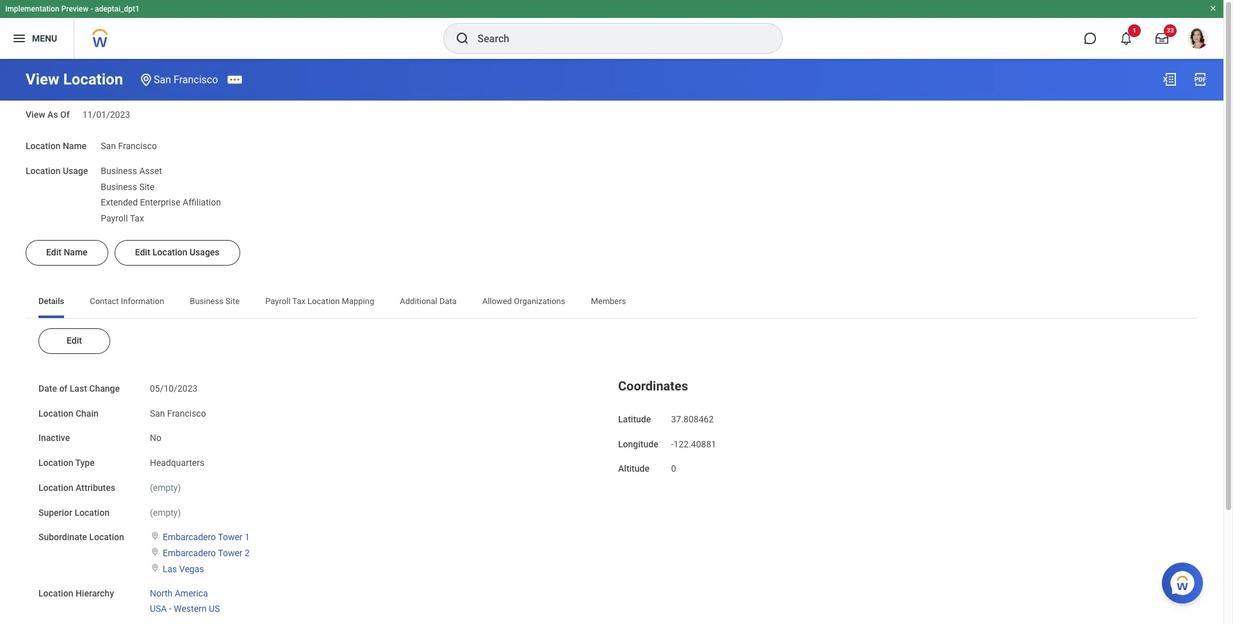 Task type: describe. For each thing, give the bounding box(es) containing it.
1 inside button
[[1133, 27, 1136, 34]]

enterprise
[[140, 197, 180, 208]]

location hierarchy
[[38, 588, 114, 599]]

longitude
[[618, 439, 658, 449]]

inbox large image
[[1156, 32, 1168, 45]]

data
[[439, 296, 457, 306]]

allowed
[[482, 296, 512, 306]]

hierarchy
[[76, 588, 114, 599]]

mapping
[[342, 296, 374, 306]]

no
[[150, 433, 161, 443]]

extended enterprise affiliation element
[[101, 195, 221, 208]]

- inside longitude element
[[671, 439, 674, 449]]

location down attributes
[[75, 508, 109, 518]]

1 inside view location 'main content'
[[245, 532, 250, 543]]

subordinate location
[[38, 532, 124, 543]]

edit location usages button
[[114, 240, 240, 266]]

location down location name
[[26, 166, 60, 176]]

37.808462
[[671, 414, 714, 425]]

usage
[[63, 166, 88, 176]]

america
[[175, 588, 208, 599]]

superior
[[38, 508, 72, 518]]

coordinates group
[[618, 376, 1185, 476]]

inactive element
[[150, 425, 161, 445]]

name for location name
[[63, 141, 87, 151]]

view as of
[[26, 109, 70, 120]]

details
[[38, 296, 64, 306]]

view for view location
[[26, 70, 59, 88]]

usa - western us link
[[150, 602, 220, 614]]

organizations
[[514, 296, 565, 306]]

tax for payroll tax location mapping
[[292, 296, 305, 306]]

additional
[[400, 296, 437, 306]]

altitude
[[618, 464, 650, 474]]

33 button
[[1148, 24, 1177, 53]]

las
[[163, 564, 177, 574]]

location left hierarchy
[[38, 588, 73, 599]]

edit name button
[[26, 240, 108, 266]]

coordinates button
[[618, 378, 688, 394]]

extended
[[101, 197, 138, 208]]

payroll tax
[[101, 213, 144, 224]]

export to excel image
[[1162, 72, 1177, 87]]

subordinate
[[38, 532, 87, 543]]

latitude element
[[671, 407, 714, 426]]

location down inactive
[[38, 458, 73, 468]]

san for chain
[[150, 408, 165, 419]]

menu banner
[[0, 0, 1223, 59]]

north america link
[[150, 586, 208, 599]]

payroll for payroll tax location mapping
[[265, 296, 290, 306]]

business asset
[[101, 166, 162, 176]]

1 button
[[1112, 24, 1141, 53]]

date of last change element
[[150, 376, 198, 395]]

attributes
[[76, 483, 115, 493]]

search image
[[454, 31, 470, 46]]

headquarters element
[[150, 455, 204, 468]]

san francisco for location chain
[[150, 408, 206, 419]]

2
[[245, 548, 250, 559]]

extended enterprise affiliation
[[101, 197, 221, 208]]

-122.40881
[[671, 439, 716, 449]]

edit for edit location usages
[[135, 247, 150, 257]]

location attributes
[[38, 483, 115, 493]]

embarcadero tower 2 link
[[163, 546, 250, 559]]

payroll tax element
[[101, 211, 144, 224]]

longitude element
[[671, 431, 716, 450]]

date of last change
[[38, 384, 120, 394]]

headquarters
[[150, 458, 204, 468]]

additional data
[[400, 296, 457, 306]]

business inside tab list
[[190, 296, 223, 306]]

05/10/2023
[[150, 384, 198, 394]]

las vegas link
[[163, 562, 204, 574]]

items selected list for subordinate location
[[150, 530, 270, 576]]

tab list inside view location 'main content'
[[26, 287, 1198, 318]]

information
[[121, 296, 164, 306]]

- inside menu banner
[[90, 4, 93, 13]]

tax for payroll tax
[[130, 213, 144, 224]]

location image for las vegas
[[150, 564, 160, 573]]

francisco for location chain
[[167, 408, 206, 419]]

0
[[671, 464, 676, 474]]

embarcadero tower 1
[[163, 532, 250, 543]]

san francisco link
[[154, 73, 218, 86]]

(empty) for location attributes
[[150, 483, 181, 493]]

0 vertical spatial san
[[154, 73, 171, 86]]

0 vertical spatial business site
[[101, 182, 154, 192]]

contact
[[90, 296, 119, 306]]

affiliation
[[183, 197, 221, 208]]

of
[[59, 384, 67, 394]]

view location
[[26, 70, 123, 88]]

san for name
[[101, 141, 116, 151]]

embarcadero tower 2
[[163, 548, 250, 559]]

tower for 1
[[218, 532, 243, 543]]

implementation preview -   adeptai_dpt1
[[5, 4, 140, 13]]

33
[[1167, 27, 1174, 34]]

location image for san francisco
[[138, 72, 154, 87]]

chain
[[76, 408, 99, 419]]

last
[[70, 384, 87, 394]]

latitude
[[618, 414, 651, 425]]

allowed organizations
[[482, 296, 565, 306]]

items selected list for location usage
[[101, 163, 241, 225]]

business for business asset element
[[101, 166, 137, 176]]

members
[[591, 296, 626, 306]]

view for view as of
[[26, 109, 45, 120]]



Task type: vqa. For each thing, say whether or not it's contained in the screenshot.


Task type: locate. For each thing, give the bounding box(es) containing it.
implementation
[[5, 4, 59, 13]]

location left usages
[[152, 247, 187, 257]]

usages
[[190, 247, 219, 257]]

tax left the mapping
[[292, 296, 305, 306]]

1 vertical spatial payroll
[[265, 296, 290, 306]]

edit
[[46, 247, 61, 257], [135, 247, 150, 257], [67, 335, 82, 346]]

1 horizontal spatial 1
[[1133, 27, 1136, 34]]

site
[[139, 182, 154, 192], [226, 296, 240, 306]]

1 vertical spatial san
[[101, 141, 116, 151]]

inactive
[[38, 433, 70, 443]]

francisco inside location chain element
[[167, 408, 206, 419]]

location inside 'edit location usages' button
[[152, 247, 187, 257]]

1 view from the top
[[26, 70, 59, 88]]

business up extended
[[101, 182, 137, 192]]

business site inside tab list
[[190, 296, 240, 306]]

tower
[[218, 532, 243, 543], [218, 548, 243, 559]]

business asset element
[[101, 163, 162, 176]]

2 view from the top
[[26, 109, 45, 120]]

type
[[75, 458, 95, 468]]

business up business site element
[[101, 166, 137, 176]]

0 horizontal spatial -
[[90, 4, 93, 13]]

0 vertical spatial 1
[[1133, 27, 1136, 34]]

altitude element
[[671, 456, 676, 475]]

asset
[[139, 166, 162, 176]]

tower left 2
[[218, 548, 243, 559]]

- up altitude element
[[671, 439, 674, 449]]

1 horizontal spatial edit
[[67, 335, 82, 346]]

embarcadero up embarcadero tower 2 link
[[163, 532, 216, 543]]

las vegas
[[163, 564, 204, 574]]

san inside location chain element
[[150, 408, 165, 419]]

business
[[101, 166, 137, 176], [101, 182, 137, 192], [190, 296, 223, 306]]

embarcadero for embarcadero tower 2
[[163, 548, 216, 559]]

tax inside tab list
[[292, 296, 305, 306]]

edit up last
[[67, 335, 82, 346]]

tax
[[130, 213, 144, 224], [292, 296, 305, 306]]

notifications large image
[[1120, 32, 1133, 45]]

location name
[[26, 141, 87, 151]]

menu button
[[0, 18, 74, 59]]

view location main content
[[0, 59, 1223, 625]]

business site down business asset
[[101, 182, 154, 192]]

0 horizontal spatial edit
[[46, 247, 61, 257]]

1 tower from the top
[[218, 532, 243, 543]]

view up view as of
[[26, 70, 59, 88]]

edit down payroll tax
[[135, 247, 150, 257]]

usa - western us
[[150, 604, 220, 614]]

0 vertical spatial embarcadero
[[163, 532, 216, 543]]

francisco for location name
[[118, 141, 157, 151]]

location up 'location usage'
[[26, 141, 60, 151]]

1 vertical spatial view
[[26, 109, 45, 120]]

0 vertical spatial view
[[26, 70, 59, 88]]

2 vertical spatial -
[[169, 604, 172, 614]]

2 embarcadero from the top
[[163, 548, 216, 559]]

date
[[38, 384, 57, 394]]

payroll inside tab list
[[265, 296, 290, 306]]

location up inactive
[[38, 408, 73, 419]]

0 vertical spatial (empty)
[[150, 483, 181, 493]]

western
[[174, 604, 207, 614]]

0 horizontal spatial business site
[[101, 182, 154, 192]]

justify image
[[12, 31, 27, 46]]

0 vertical spatial payroll
[[101, 213, 128, 224]]

embarcadero for embarcadero tower 1
[[163, 532, 216, 543]]

1 vertical spatial tower
[[218, 548, 243, 559]]

of
[[60, 109, 70, 120]]

name up usage
[[63, 141, 87, 151]]

0 horizontal spatial site
[[139, 182, 154, 192]]

0 vertical spatial -
[[90, 4, 93, 13]]

122.40881
[[674, 439, 716, 449]]

location left the mapping
[[308, 296, 340, 306]]

2 vertical spatial business
[[190, 296, 223, 306]]

1 vertical spatial name
[[64, 247, 88, 257]]

items selected list for location hierarchy
[[150, 586, 240, 616]]

0 vertical spatial san francisco
[[154, 73, 218, 86]]

location inside tab list
[[308, 296, 340, 306]]

items selected list containing north america
[[150, 586, 240, 616]]

view left as
[[26, 109, 45, 120]]

0 vertical spatial items selected list
[[101, 163, 241, 225]]

us
[[209, 604, 220, 614]]

1 vertical spatial (empty)
[[150, 508, 181, 518]]

location up superior
[[38, 483, 73, 493]]

payroll
[[101, 213, 128, 224], [265, 296, 290, 306]]

business site
[[101, 182, 154, 192], [190, 296, 240, 306]]

name inside edit name button
[[64, 247, 88, 257]]

1 embarcadero from the top
[[163, 532, 216, 543]]

san
[[154, 73, 171, 86], [101, 141, 116, 151], [150, 408, 165, 419]]

(empty) up the embarcadero tower 1 link at the left bottom
[[150, 508, 181, 518]]

1 vertical spatial tax
[[292, 296, 305, 306]]

1 vertical spatial francisco
[[118, 141, 157, 151]]

location down superior location
[[89, 532, 124, 543]]

-
[[90, 4, 93, 13], [671, 439, 674, 449], [169, 604, 172, 614]]

items selected list containing embarcadero tower 1
[[150, 530, 270, 576]]

0 horizontal spatial tax
[[130, 213, 144, 224]]

0 vertical spatial francisco
[[174, 73, 218, 86]]

0 horizontal spatial 1
[[245, 532, 250, 543]]

edit location usages
[[135, 247, 219, 257]]

11/01/2023
[[82, 109, 130, 120]]

name up details
[[64, 247, 88, 257]]

location name element
[[101, 133, 157, 152]]

name
[[63, 141, 87, 151], [64, 247, 88, 257]]

1 vertical spatial business site
[[190, 296, 240, 306]]

coordinates
[[618, 378, 688, 394]]

menu
[[32, 33, 57, 43]]

tax down extended
[[130, 213, 144, 224]]

1 horizontal spatial payroll
[[265, 296, 290, 306]]

0 horizontal spatial payroll
[[101, 213, 128, 224]]

2 vertical spatial san
[[150, 408, 165, 419]]

1 horizontal spatial business site
[[190, 296, 240, 306]]

edit up details
[[46, 247, 61, 257]]

2 vertical spatial francisco
[[167, 408, 206, 419]]

2 horizontal spatial edit
[[135, 247, 150, 257]]

location chain element
[[150, 401, 206, 420]]

superior location
[[38, 508, 109, 518]]

payroll tax location mapping
[[265, 296, 374, 306]]

north america
[[150, 588, 208, 599]]

1
[[1133, 27, 1136, 34], [245, 532, 250, 543]]

payroll for payroll tax
[[101, 213, 128, 224]]

Search Workday  search field
[[478, 24, 756, 53]]

1 vertical spatial -
[[671, 439, 674, 449]]

tab list
[[26, 287, 1198, 318]]

vegas
[[179, 564, 204, 574]]

view printable version (pdf) image
[[1193, 72, 1208, 87]]

francisco
[[174, 73, 218, 86], [118, 141, 157, 151], [167, 408, 206, 419]]

business down usages
[[190, 296, 223, 306]]

1 horizontal spatial -
[[169, 604, 172, 614]]

1 vertical spatial embarcadero
[[163, 548, 216, 559]]

business site element
[[101, 179, 154, 192]]

- right usa
[[169, 604, 172, 614]]

1 horizontal spatial site
[[226, 296, 240, 306]]

view as of element
[[82, 102, 130, 121]]

1 horizontal spatial tax
[[292, 296, 305, 306]]

1 vertical spatial business
[[101, 182, 137, 192]]

change
[[89, 384, 120, 394]]

close environment banner image
[[1209, 4, 1217, 12]]

contact information
[[90, 296, 164, 306]]

tab list containing details
[[26, 287, 1198, 318]]

location usage
[[26, 166, 88, 176]]

name for edit name
[[64, 247, 88, 257]]

location chain
[[38, 408, 99, 419]]

san francisco
[[154, 73, 218, 86], [101, 141, 157, 151], [150, 408, 206, 419]]

north
[[150, 588, 172, 599]]

edit button
[[38, 328, 110, 354]]

1 vertical spatial site
[[226, 296, 240, 306]]

0 vertical spatial name
[[63, 141, 87, 151]]

san francisco for location name
[[101, 141, 157, 151]]

site inside tab list
[[226, 296, 240, 306]]

adeptai_dpt1
[[95, 4, 140, 13]]

0 vertical spatial business
[[101, 166, 137, 176]]

francisco inside location name element
[[118, 141, 157, 151]]

business for business site element
[[101, 182, 137, 192]]

1 right notifications large icon
[[1133, 27, 1136, 34]]

2 horizontal spatial -
[[671, 439, 674, 449]]

edit name
[[46, 247, 88, 257]]

san inside location name element
[[101, 141, 116, 151]]

location image
[[138, 72, 154, 87], [150, 532, 160, 541], [150, 548, 160, 557], [150, 564, 160, 573]]

1 (empty) from the top
[[150, 483, 181, 493]]

location up view as of "element"
[[63, 70, 123, 88]]

location
[[63, 70, 123, 88], [26, 141, 60, 151], [26, 166, 60, 176], [152, 247, 187, 257], [308, 296, 340, 306], [38, 408, 73, 419], [38, 458, 73, 468], [38, 483, 73, 493], [75, 508, 109, 518], [89, 532, 124, 543], [38, 588, 73, 599]]

embarcadero up las vegas link
[[163, 548, 216, 559]]

usa
[[150, 604, 167, 614]]

location image for embarcadero tower 1
[[150, 532, 160, 541]]

items selected list
[[101, 163, 241, 225], [150, 530, 270, 576], [150, 586, 240, 616]]

(empty)
[[150, 483, 181, 493], [150, 508, 181, 518]]

preview
[[61, 4, 89, 13]]

items selected list containing business asset
[[101, 163, 241, 225]]

location type
[[38, 458, 95, 468]]

2 vertical spatial san francisco
[[150, 408, 206, 419]]

1 up 2
[[245, 532, 250, 543]]

(empty) for superior location
[[150, 508, 181, 518]]

0 vertical spatial tower
[[218, 532, 243, 543]]

- right preview
[[90, 4, 93, 13]]

2 (empty) from the top
[[150, 508, 181, 518]]

embarcadero
[[163, 532, 216, 543], [163, 548, 216, 559]]

business site down usages
[[190, 296, 240, 306]]

embarcadero tower 1 link
[[163, 530, 250, 543]]

tower up embarcadero tower 2 link
[[218, 532, 243, 543]]

tower for 2
[[218, 548, 243, 559]]

1 vertical spatial 1
[[245, 532, 250, 543]]

location image for embarcadero tower 2
[[150, 548, 160, 557]]

2 vertical spatial items selected list
[[150, 586, 240, 616]]

profile logan mcneil image
[[1188, 28, 1208, 51]]

1 vertical spatial san francisco
[[101, 141, 157, 151]]

0 vertical spatial tax
[[130, 213, 144, 224]]

(empty) down headquarters
[[150, 483, 181, 493]]

edit for edit name
[[46, 247, 61, 257]]

as
[[47, 109, 58, 120]]

0 vertical spatial site
[[139, 182, 154, 192]]

view
[[26, 70, 59, 88], [26, 109, 45, 120]]

2 tower from the top
[[218, 548, 243, 559]]

1 vertical spatial items selected list
[[150, 530, 270, 576]]



